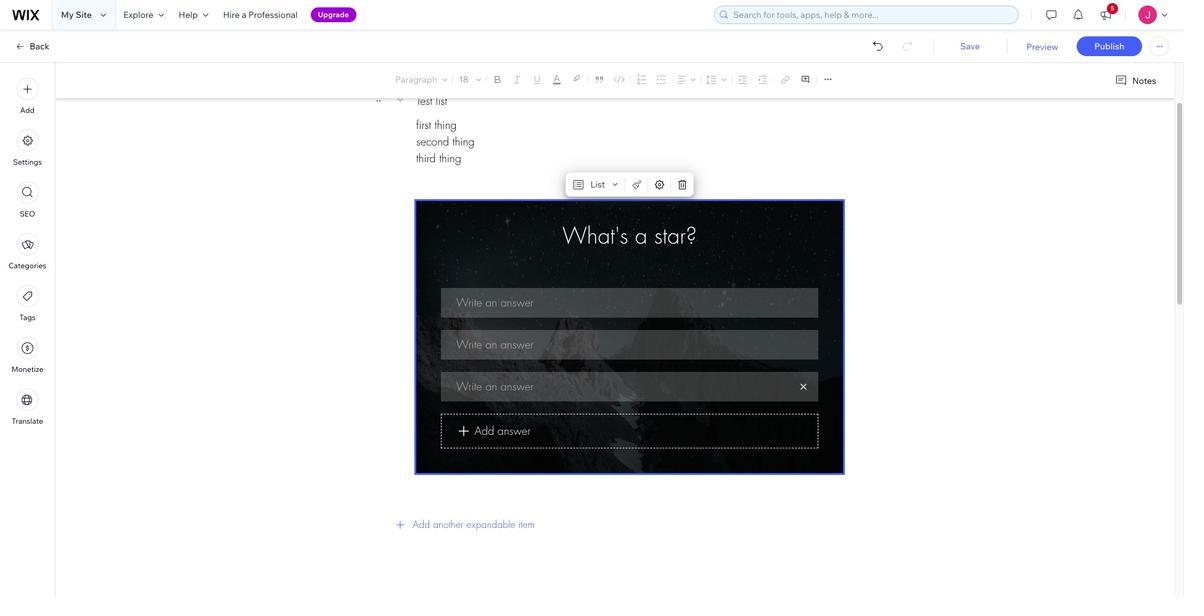 Task type: locate. For each thing, give the bounding box(es) containing it.
menu containing add
[[0, 70, 55, 433]]

help button
[[171, 0, 216, 30]]

my site
[[61, 9, 92, 20]]

seo button
[[16, 181, 39, 218]]

thing
[[435, 118, 457, 132], [452, 134, 475, 149], [439, 151, 461, 165]]

write an answer text field up add answer button
[[441, 372, 818, 402]]

2 write an answer text field from the top
[[441, 372, 818, 402]]

list
[[591, 179, 605, 190]]

1 write an answer text field from the top
[[441, 330, 818, 360]]

add for add
[[20, 105, 35, 115]]

hire a professional
[[223, 9, 298, 20]]

add left another
[[413, 518, 430, 531]]

1 vertical spatial write an answer text field
[[441, 372, 818, 402]]

thing right third
[[439, 151, 461, 165]]

2 horizontal spatial add
[[475, 424, 494, 438]]

translate button
[[12, 389, 43, 426]]

Search for tools, apps, help & more... field
[[730, 6, 1015, 23]]

thing up the second
[[435, 118, 457, 132]]

add inside button
[[20, 105, 35, 115]]

monetize button
[[12, 337, 43, 374]]

thing right the second
[[452, 134, 475, 149]]

add
[[20, 105, 35, 115], [475, 424, 494, 438], [413, 518, 430, 531]]

menu
[[0, 70, 55, 433]]

hire a professional link
[[216, 0, 305, 30]]

0 vertical spatial write an answer text field
[[441, 330, 818, 360]]

test list
[[416, 93, 447, 108]]

1 vertical spatial add
[[475, 424, 494, 438]]

add another expandable item button
[[387, 510, 843, 540]]

publish
[[1094, 41, 1125, 52]]

1 horizontal spatial add
[[413, 518, 430, 531]]

5 button
[[1092, 0, 1119, 30]]

hire
[[223, 9, 240, 20]]

2 vertical spatial thing
[[439, 151, 461, 165]]

Write an answer text field
[[441, 330, 818, 360], [441, 372, 818, 402]]

0 vertical spatial thing
[[435, 118, 457, 132]]

list
[[436, 93, 447, 108]]

add answer button
[[441, 414, 818, 449]]

2 vertical spatial add
[[413, 518, 430, 531]]

preview button
[[1027, 41, 1058, 52]]

add for add another expandable item
[[413, 518, 430, 531]]

monetize
[[12, 364, 43, 374]]

write an answer text field down write an answer text field
[[441, 330, 818, 360]]

add left "answer"
[[475, 424, 494, 438]]

0 vertical spatial add
[[20, 105, 35, 115]]

5
[[1111, 4, 1114, 12]]

a
[[242, 9, 246, 20]]

tags button
[[16, 285, 39, 322]]

0 horizontal spatial add
[[20, 105, 35, 115]]

add up settings button
[[20, 105, 35, 115]]



Task type: describe. For each thing, give the bounding box(es) containing it.
preview
[[1027, 41, 1058, 52]]

settings
[[13, 157, 42, 167]]

upgrade button
[[311, 7, 356, 22]]

item
[[518, 518, 535, 531]]

add button
[[16, 78, 39, 115]]

back
[[30, 41, 49, 52]]

explore
[[123, 9, 153, 20]]

second
[[416, 134, 449, 149]]

another
[[433, 518, 463, 531]]

first thing second thing third thing
[[416, 118, 475, 165]]

professional
[[248, 9, 298, 20]]

upgrade
[[318, 10, 349, 19]]

notes
[[1132, 75, 1156, 86]]

Write an answer text field
[[441, 288, 818, 318]]

add another expandable item
[[413, 518, 535, 531]]

save button
[[945, 41, 995, 52]]

add for add answer
[[475, 424, 494, 438]]

answer
[[498, 424, 531, 438]]

seo
[[20, 209, 35, 218]]

back button
[[15, 41, 49, 52]]

Ask your question text field
[[441, 223, 818, 276]]

paragraph
[[395, 74, 437, 85]]

first
[[416, 118, 431, 132]]

my
[[61, 9, 74, 20]]

notes button
[[1110, 72, 1160, 89]]

help
[[179, 9, 198, 20]]

settings button
[[13, 130, 42, 167]]

categories button
[[9, 233, 46, 270]]

test
[[416, 93, 432, 108]]

paragraph button
[[393, 71, 450, 88]]

1 vertical spatial thing
[[452, 134, 475, 149]]

save
[[960, 41, 980, 52]]

expandable
[[466, 518, 515, 531]]

add answer
[[475, 424, 531, 438]]

translate
[[12, 416, 43, 426]]

categories
[[9, 261, 46, 270]]

list button
[[568, 176, 622, 193]]

publish button
[[1077, 36, 1142, 56]]

third
[[416, 151, 436, 165]]

site
[[76, 9, 92, 20]]

tags
[[19, 313, 36, 322]]



Task type: vqa. For each thing, say whether or not it's contained in the screenshot.
'HELP'
yes



